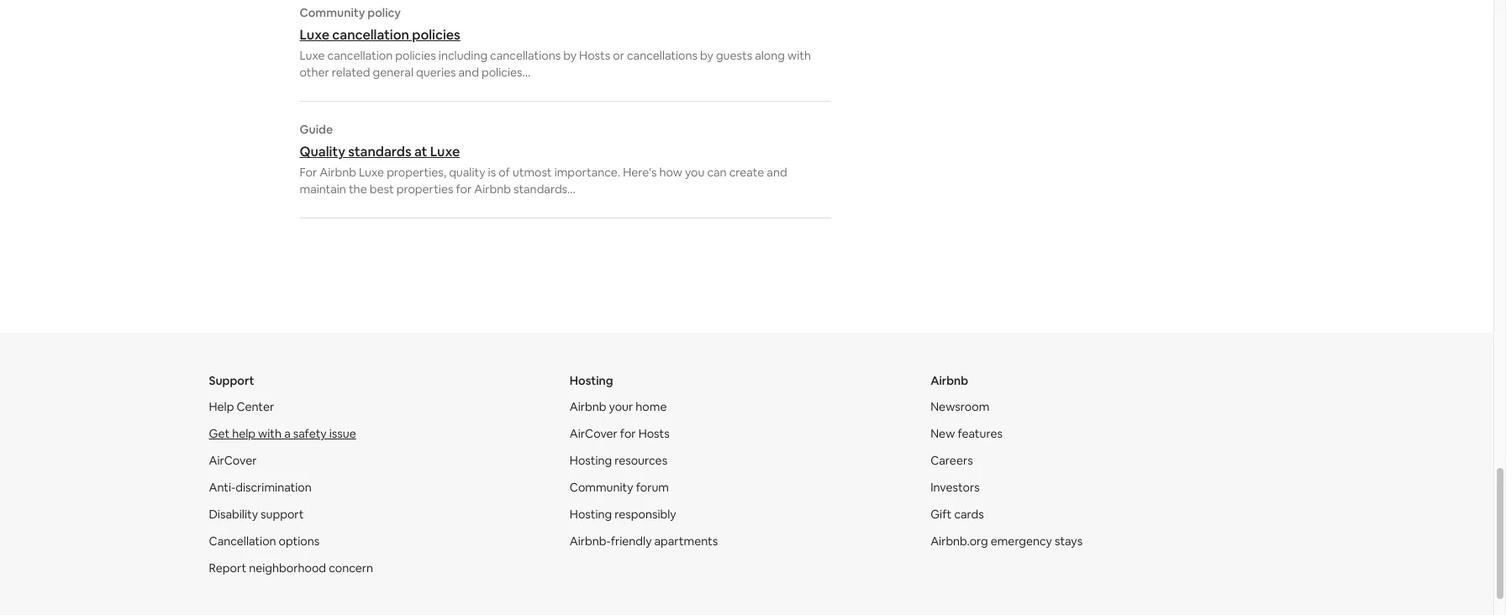 Task type: locate. For each thing, give the bounding box(es) containing it.
cancellations up policies…
[[490, 48, 561, 63]]

by left guests
[[700, 48, 713, 63]]

1 horizontal spatial aircover
[[570, 426, 618, 441]]

discrimination
[[236, 480, 312, 495]]

1 vertical spatial aircover
[[209, 453, 257, 468]]

hosts
[[579, 48, 610, 63], [638, 426, 670, 441]]

policies…
[[481, 65, 531, 80]]

1 horizontal spatial cancellations
[[627, 48, 698, 63]]

policies up including
[[412, 26, 460, 44]]

guide
[[300, 122, 333, 137]]

1 horizontal spatial community
[[570, 480, 633, 495]]

airbnb
[[320, 165, 356, 180], [474, 182, 511, 197], [930, 373, 968, 388], [570, 399, 606, 414]]

standards…
[[514, 182, 576, 197]]

community left the policy
[[300, 5, 365, 20]]

new features
[[930, 426, 1003, 441]]

0 vertical spatial for
[[456, 182, 472, 197]]

0 horizontal spatial and
[[458, 65, 479, 80]]

for down your
[[620, 426, 636, 441]]

and
[[458, 65, 479, 80], [767, 165, 787, 180]]

1 vertical spatial community
[[570, 480, 633, 495]]

0 horizontal spatial hosts
[[579, 48, 610, 63]]

report neighborhood concern link
[[209, 561, 373, 576]]

disability
[[209, 507, 258, 522]]

0 horizontal spatial aircover
[[209, 453, 257, 468]]

1 vertical spatial and
[[767, 165, 787, 180]]

quality
[[300, 143, 345, 161]]

0 horizontal spatial community
[[300, 5, 365, 20]]

cancellation
[[209, 534, 276, 549]]

airbnb-friendly apartments link
[[570, 534, 718, 549]]

new
[[930, 426, 955, 441]]

careers
[[930, 453, 973, 468]]

emergency
[[991, 534, 1052, 549]]

with right along
[[787, 48, 811, 63]]

investors
[[930, 480, 980, 495]]

hosting up community forum link
[[570, 453, 612, 468]]

community for community forum
[[570, 480, 633, 495]]

community inside 'community policy luxe cancellation policies luxe cancellation policies including cancellations by hosts or cancellations by guests along with other related general queries and policies…'
[[300, 5, 365, 20]]

aircover up anti-
[[209, 453, 257, 468]]

cancellation
[[332, 26, 409, 44], [327, 48, 393, 63]]

home
[[636, 399, 667, 414]]

0 vertical spatial with
[[787, 48, 811, 63]]

community down 'hosting resources'
[[570, 480, 633, 495]]

cancellation options link
[[209, 534, 320, 549]]

0 vertical spatial hosting
[[570, 373, 613, 388]]

hosting responsibly link
[[570, 507, 676, 522]]

1 hosting from the top
[[570, 373, 613, 388]]

for inside guide quality standards at luxe for airbnb luxe properties, quality is of utmost importance. here's how you can create and maintain the best properties for airbnb standards…
[[456, 182, 472, 197]]

for down the quality
[[456, 182, 472, 197]]

quality
[[449, 165, 485, 180]]

hosting for hosting
[[570, 373, 613, 388]]

for
[[300, 165, 317, 180]]

airbnb up the newsroom
[[930, 373, 968, 388]]

features
[[958, 426, 1003, 441]]

at
[[414, 143, 427, 161]]

safety
[[293, 426, 327, 441]]

gift
[[930, 507, 952, 522]]

hosting resources
[[570, 453, 667, 468]]

quality standards at luxe element
[[300, 122, 831, 197]]

cancellation down the policy
[[332, 26, 409, 44]]

1 vertical spatial cancellation
[[327, 48, 393, 63]]

1 vertical spatial policies
[[395, 48, 436, 63]]

1 vertical spatial hosting
[[570, 453, 612, 468]]

resources
[[615, 453, 667, 468]]

0 horizontal spatial by
[[563, 48, 577, 63]]

airbnb your home
[[570, 399, 667, 414]]

1 horizontal spatial with
[[787, 48, 811, 63]]

0 vertical spatial aircover
[[570, 426, 618, 441]]

1 vertical spatial for
[[620, 426, 636, 441]]

3 hosting from the top
[[570, 507, 612, 522]]

best
[[370, 182, 394, 197]]

1 horizontal spatial hosts
[[638, 426, 670, 441]]

disability support
[[209, 507, 304, 522]]

2 vertical spatial hosting
[[570, 507, 612, 522]]

community
[[300, 5, 365, 20], [570, 480, 633, 495]]

0 vertical spatial hosts
[[579, 48, 610, 63]]

investors link
[[930, 480, 980, 495]]

0 vertical spatial cancellation
[[332, 26, 409, 44]]

0 horizontal spatial cancellations
[[490, 48, 561, 63]]

quality standards at luxe link
[[300, 143, 831, 161]]

hosting up airbnb your home
[[570, 373, 613, 388]]

new features link
[[930, 426, 1003, 441]]

maintain
[[300, 182, 346, 197]]

by
[[563, 48, 577, 63], [700, 48, 713, 63]]

0 vertical spatial community
[[300, 5, 365, 20]]

policies
[[412, 26, 460, 44], [395, 48, 436, 63]]

and inside guide quality standards at luxe for airbnb luxe properties, quality is of utmost importance. here's how you can create and maintain the best properties for airbnb standards…
[[767, 165, 787, 180]]

anti-discrimination
[[209, 480, 312, 495]]

hosts down home
[[638, 426, 670, 441]]

community for community policy luxe cancellation policies luxe cancellation policies including cancellations by hosts or cancellations by guests along with other related general queries and policies…
[[300, 5, 365, 20]]

community forum
[[570, 480, 669, 495]]

help
[[209, 399, 234, 414]]

center
[[236, 399, 274, 414]]

policies up queries
[[395, 48, 436, 63]]

help center link
[[209, 399, 274, 414]]

1 horizontal spatial and
[[767, 165, 787, 180]]

with left a
[[258, 426, 282, 441]]

hosting up airbnb-
[[570, 507, 612, 522]]

and right create
[[767, 165, 787, 180]]

cancellation up related
[[327, 48, 393, 63]]

0 horizontal spatial for
[[456, 182, 472, 197]]

how
[[659, 165, 682, 180]]

and down including
[[458, 65, 479, 80]]

hosting for hosting resources
[[570, 453, 612, 468]]

1 horizontal spatial for
[[620, 426, 636, 441]]

here's
[[623, 165, 657, 180]]

get
[[209, 426, 230, 441]]

aircover
[[570, 426, 618, 441], [209, 453, 257, 468]]

airbnb.org
[[930, 534, 988, 549]]

airbnb your home link
[[570, 399, 667, 414]]

0 horizontal spatial with
[[258, 426, 282, 441]]

luxe
[[300, 26, 329, 44], [300, 48, 325, 63], [430, 143, 460, 161], [359, 165, 384, 180]]

2 hosting from the top
[[570, 453, 612, 468]]

aircover down airbnb your home link
[[570, 426, 618, 441]]

hosts left or
[[579, 48, 610, 63]]

cancellations right or
[[627, 48, 698, 63]]

0 vertical spatial and
[[458, 65, 479, 80]]

luxe cancellation policies element
[[300, 5, 831, 81]]

options
[[279, 534, 320, 549]]

general
[[373, 65, 413, 80]]

airbnb up maintain at the top left of page
[[320, 165, 356, 180]]

airbnb-friendly apartments
[[570, 534, 718, 549]]

guide quality standards at luxe for airbnb luxe properties, quality is of utmost importance. here's how you can create and maintain the best properties for airbnb standards…
[[300, 122, 787, 197]]

cancellations
[[490, 48, 561, 63], [627, 48, 698, 63]]

anti-
[[209, 480, 236, 495]]

careers link
[[930, 453, 973, 468]]

with
[[787, 48, 811, 63], [258, 426, 282, 441]]

by down luxe cancellation policies link
[[563, 48, 577, 63]]

1 horizontal spatial by
[[700, 48, 713, 63]]



Task type: describe. For each thing, give the bounding box(es) containing it.
hosts inside 'community policy luxe cancellation policies luxe cancellation policies including cancellations by hosts or cancellations by guests along with other related general queries and policies…'
[[579, 48, 610, 63]]

1 by from the left
[[563, 48, 577, 63]]

with inside 'community policy luxe cancellation policies luxe cancellation policies including cancellations by hosts or cancellations by guests along with other related general queries and policies…'
[[787, 48, 811, 63]]

neighborhood
[[249, 561, 326, 576]]

1 vertical spatial hosts
[[638, 426, 670, 441]]

including
[[439, 48, 487, 63]]

airbnb down is
[[474, 182, 511, 197]]

friendly
[[611, 534, 652, 549]]

2 by from the left
[[700, 48, 713, 63]]

gift cards
[[930, 507, 984, 522]]

responsibly
[[615, 507, 676, 522]]

community policy luxe cancellation policies luxe cancellation policies including cancellations by hosts or cancellations by guests along with other related general queries and policies…
[[300, 5, 811, 80]]

luxe cancellation policies link
[[300, 26, 831, 44]]

create
[[729, 165, 764, 180]]

hosting responsibly
[[570, 507, 676, 522]]

utmost
[[512, 165, 552, 180]]

apartments
[[654, 534, 718, 549]]

properties,
[[387, 165, 446, 180]]

aircover for hosts
[[570, 426, 670, 441]]

community forum link
[[570, 480, 669, 495]]

a
[[284, 426, 291, 441]]

newsroom
[[930, 399, 989, 414]]

airbnb.org emergency stays
[[930, 534, 1083, 549]]

support
[[261, 507, 304, 522]]

related
[[332, 65, 370, 80]]

anti-discrimination link
[[209, 480, 312, 495]]

issue
[[329, 426, 356, 441]]

report neighborhood concern
[[209, 561, 373, 576]]

airbnb-
[[570, 534, 611, 549]]

and inside 'community policy luxe cancellation policies luxe cancellation policies including cancellations by hosts or cancellations by guests along with other related general queries and policies…'
[[458, 65, 479, 80]]

airbnb left your
[[570, 399, 606, 414]]

stays
[[1055, 534, 1083, 549]]

can
[[707, 165, 727, 180]]

is
[[488, 165, 496, 180]]

get help with a safety issue
[[209, 426, 356, 441]]

hosting for hosting responsibly
[[570, 507, 612, 522]]

your
[[609, 399, 633, 414]]

1 cancellations from the left
[[490, 48, 561, 63]]

help center
[[209, 399, 274, 414]]

other
[[300, 65, 329, 80]]

cancellation options
[[209, 534, 320, 549]]

aircover for hosts link
[[570, 426, 670, 441]]

0 vertical spatial policies
[[412, 26, 460, 44]]

aircover for aircover for hosts
[[570, 426, 618, 441]]

disability support link
[[209, 507, 304, 522]]

get help with a safety issue link
[[209, 426, 356, 441]]

policy
[[368, 5, 401, 20]]

support
[[209, 373, 254, 388]]

concern
[[329, 561, 373, 576]]

along
[[755, 48, 785, 63]]

the
[[349, 182, 367, 197]]

properties
[[396, 182, 453, 197]]

you
[[685, 165, 705, 180]]

aircover link
[[209, 453, 257, 468]]

newsroom link
[[930, 399, 989, 414]]

hosting resources link
[[570, 453, 667, 468]]

or
[[613, 48, 624, 63]]

1 vertical spatial with
[[258, 426, 282, 441]]

forum
[[636, 480, 669, 495]]

guests
[[716, 48, 752, 63]]

gift cards link
[[930, 507, 984, 522]]

report
[[209, 561, 246, 576]]

help
[[232, 426, 256, 441]]

airbnb.org emergency stays link
[[930, 534, 1083, 549]]

cards
[[954, 507, 984, 522]]

2 cancellations from the left
[[627, 48, 698, 63]]

of
[[499, 165, 510, 180]]

aircover for "aircover" link
[[209, 453, 257, 468]]

standards
[[348, 143, 411, 161]]

queries
[[416, 65, 456, 80]]

importance.
[[554, 165, 620, 180]]



Task type: vqa. For each thing, say whether or not it's contained in the screenshot.
top Community
yes



